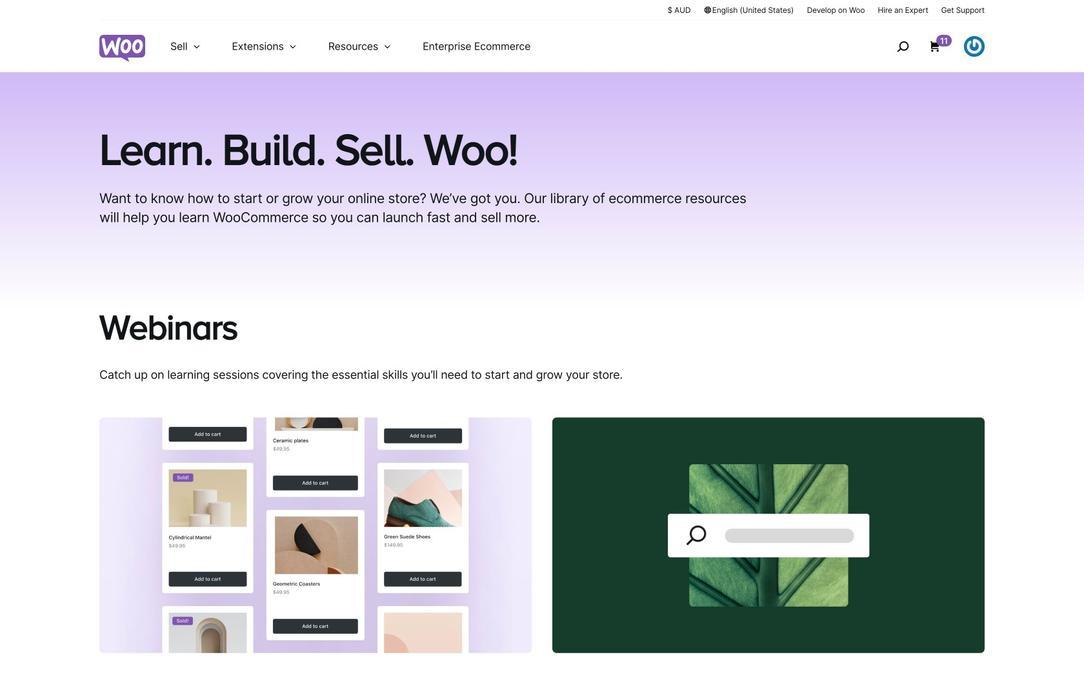Task type: describe. For each thing, give the bounding box(es) containing it.
service navigation menu element
[[870, 26, 985, 67]]

search image
[[893, 36, 914, 57]]



Task type: vqa. For each thing, say whether or not it's contained in the screenshot.
All
no



Task type: locate. For each thing, give the bounding box(es) containing it.
open account menu image
[[965, 36, 985, 57]]



